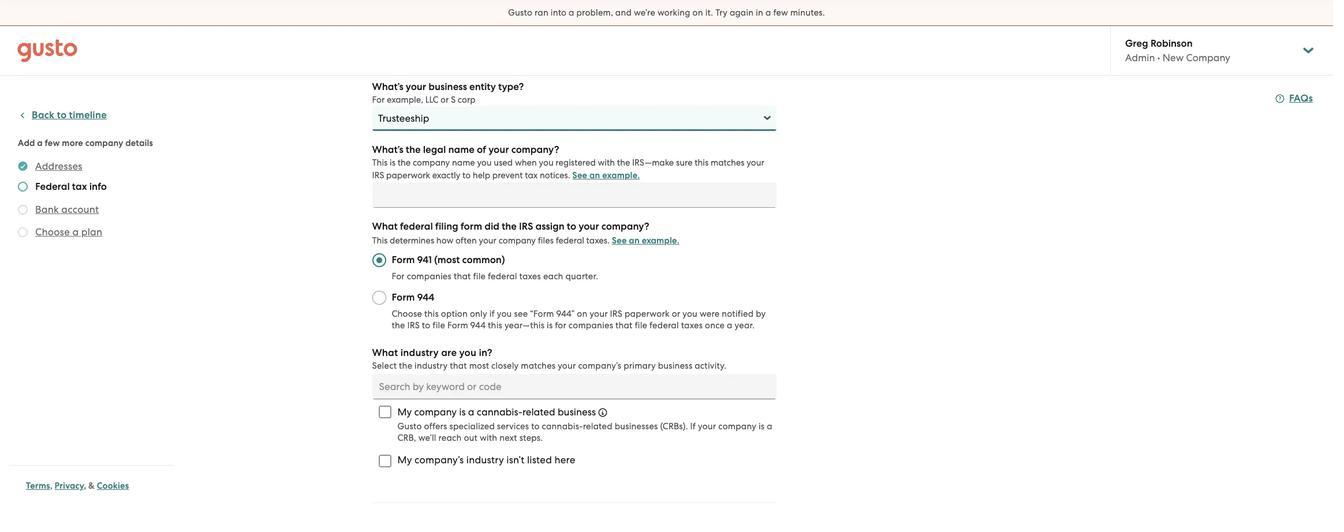 Task type: describe. For each thing, give the bounding box(es) containing it.
back
[[32, 109, 54, 121]]

federal inside form 944 choose this option only if you see "form 944" on your irs paperwork or you were notified by the irs to file form 944 this year—this is for companies that file federal taxes once a year.
[[650, 321, 679, 331]]

form for form 941 (most common)
[[392, 254, 415, 266]]

info
[[89, 181, 107, 193]]

it.
[[706, 8, 714, 18]]

choose inside button
[[35, 226, 70, 238]]

or inside 'what's your business entity type? for example, llc or s corp'
[[441, 95, 449, 105]]

quarter.
[[566, 271, 598, 282]]

what's for what's your business entity type? for example, llc or s corp
[[372, 81, 404, 93]]

notices.
[[540, 170, 570, 181]]

to inside button
[[57, 109, 67, 121]]

1 horizontal spatial this
[[488, 321, 503, 331]]

0 vertical spatial an
[[590, 170, 600, 181]]

see
[[514, 309, 528, 319]]

0 vertical spatial company?
[[512, 144, 559, 156]]

cookies
[[97, 481, 129, 492]]

with inside gusto offers specialized services to cannabis-related businesses (crbs). if your company is a crb, we'll reach out with next steps.
[[480, 433, 498, 444]]

(crbs).
[[660, 422, 688, 432]]

"form
[[530, 309, 554, 319]]

my company's industry isn't listed here
[[398, 455, 576, 466]]

back to timeline button
[[18, 109, 107, 122]]

select
[[372, 361, 397, 371]]

try
[[716, 8, 728, 18]]

services
[[497, 422, 529, 432]]

your inside gusto offers specialized services to cannabis-related businesses (crbs). if your company is a crb, we'll reach out with next steps.
[[698, 422, 716, 432]]

crb,
[[398, 433, 416, 444]]

cannabis- inside gusto offers specialized services to cannabis-related businesses (crbs). if your company is a crb, we'll reach out with next steps.
[[542, 422, 583, 432]]

you inside what industry are you in? select the industry that most closely matches your company's primary business activity.
[[459, 347, 477, 359]]

federal tax info list
[[18, 159, 169, 241]]

2 vertical spatial form
[[448, 321, 468, 331]]

your inside what industry are you in? select the industry that most closely matches your company's primary business activity.
[[558, 361, 576, 371]]

activity.
[[695, 361, 727, 371]]

bank account
[[35, 204, 99, 215]]

federal right 'files'
[[556, 236, 585, 246]]

a inside gusto offers specialized services to cannabis-related businesses (crbs). if your company is a crb, we'll reach out with next steps.
[[767, 422, 773, 432]]

federal inside "form 941 (most common) for companies that file federal taxes each quarter."
[[488, 271, 517, 282]]

name inside 'this is the company name you used when you registered with the irs—make sure this matches your irs paperwork exactly to help prevent tax notices.'
[[452, 158, 475, 168]]

your inside 'this is the company name you used when you registered with the irs—make sure this matches your irs paperwork exactly to help prevent tax notices.'
[[747, 158, 765, 168]]

registered
[[556, 158, 596, 168]]

plan
[[81, 226, 102, 238]]

related inside gusto offers specialized services to cannabis-related businesses (crbs). if your company is a crb, we'll reach out with next steps.
[[583, 422, 613, 432]]

again
[[730, 8, 754, 18]]

is inside 'this is the company name you used when you registered with the irs—make sure this matches your irs paperwork exactly to help prevent tax notices.'
[[390, 158, 396, 168]]

used
[[494, 158, 513, 168]]

tax inside 'this is the company name you used when you registered with the irs—make sure this matches your irs paperwork exactly to help prevent tax notices.'
[[525, 170, 538, 181]]

form for form 944
[[392, 292, 415, 304]]

form
[[461, 221, 482, 233]]

company up offers
[[414, 407, 457, 418]]

once
[[705, 321, 725, 331]]

help
[[473, 170, 490, 181]]

0 vertical spatial industry
[[401, 347, 439, 359]]

irs inside 'this is the company name you used when you registered with the irs—make sure this matches your irs paperwork exactly to help prevent tax notices.'
[[372, 170, 384, 181]]

companies inside form 944 choose this option only if you see "form 944" on your irs paperwork or you were notified by the irs to file form 944 this year—this is for companies that file federal taxes once a year.
[[569, 321, 613, 331]]

sure
[[676, 158, 693, 168]]

problem,
[[577, 8, 613, 18]]

companies inside "form 941 (most common) for companies that file federal taxes each quarter."
[[407, 271, 452, 282]]

out
[[464, 433, 478, 444]]

1 vertical spatial company's
[[415, 455, 464, 466]]

my company is a cannabis-related business
[[398, 407, 596, 418]]

your inside 'what's your business entity type? for example, llc or s corp'
[[406, 81, 426, 93]]

only
[[470, 309, 487, 319]]

is inside gusto offers specialized services to cannabis-related businesses (crbs). if your company is a crb, we'll reach out with next steps.
[[759, 422, 765, 432]]

businesses
[[615, 422, 658, 432]]

the inside what industry are you in? select the industry that most closely matches your company's primary business activity.
[[399, 361, 413, 371]]

0 horizontal spatial this
[[425, 309, 439, 319]]

reach
[[439, 433, 462, 444]]

&
[[88, 481, 95, 492]]

to inside the what federal filing form did the irs assign to your company? this determines how often your company files federal taxes. see an example.
[[567, 221, 577, 233]]

what federal filing form did the irs assign to your company? this determines how often your company files federal taxes. see an example.
[[372, 221, 680, 246]]

2 horizontal spatial file
[[635, 321, 648, 331]]

the inside form 944 choose this option only if you see "form 944" on your irs paperwork or you were notified by the irs to file form 944 this year—this is for companies that file federal taxes once a year.
[[392, 321, 405, 331]]

what for what industry are you in?
[[372, 347, 398, 359]]

robinson
[[1151, 38, 1193, 50]]

paperwork inside form 944 choose this option only if you see "form 944" on your irs paperwork or you were notified by the irs to file form 944 this year—this is for companies that file federal taxes once a year.
[[625, 309, 670, 319]]

terms link
[[26, 481, 50, 492]]

greg robinson admin • new company
[[1126, 38, 1231, 64]]

my for my company is a cannabis-related business
[[398, 407, 412, 418]]

0 vertical spatial name
[[449, 144, 475, 156]]

example. inside popup button
[[603, 170, 640, 181]]

business inside 'what's your business entity type? for example, llc or s corp'
[[429, 81, 467, 93]]

bank account button
[[35, 203, 99, 217]]

add
[[18, 138, 35, 148]]

timeline
[[69, 109, 107, 121]]

gusto offers specialized services to cannabis-related businesses (crbs). if your company is a crb, we'll reach out with next steps.
[[398, 422, 773, 444]]

more
[[62, 138, 83, 148]]

an inside the what federal filing form did the irs assign to your company? this determines how often your company files federal taxes. see an example.
[[629, 236, 640, 246]]

taxes.
[[587, 236, 610, 246]]

s
[[451, 95, 456, 105]]

filing
[[435, 221, 458, 233]]

prevent
[[493, 170, 523, 181]]

exactly
[[432, 170, 461, 181]]

we're
[[634, 8, 656, 18]]

assign
[[536, 221, 565, 233]]

bank
[[35, 204, 59, 215]]

company inside 'this is the company name you used when you registered with the irs—make sure this matches your irs paperwork exactly to help prevent tax notices.'
[[413, 158, 450, 168]]

your inside form 944 choose this option only if you see "form 944" on your irs paperwork or you were notified by the irs to file form 944 this year—this is for companies that file federal taxes once a year.
[[590, 309, 608, 319]]

irs inside the what federal filing form did the irs assign to your company? this determines how often your company files federal taxes. see an example.
[[519, 221, 533, 233]]

common)
[[462, 254, 505, 266]]

what's your business entity type? for example, llc or s corp
[[372, 81, 524, 105]]

0 horizontal spatial few
[[45, 138, 60, 148]]

add a few more company details
[[18, 138, 153, 148]]

listed
[[527, 455, 552, 466]]

company
[[1187, 52, 1231, 64]]

if
[[490, 309, 495, 319]]

back to timeline
[[32, 109, 107, 121]]

ran
[[535, 8, 549, 18]]

gusto for gusto ran into a problem, and we're working on it. try again in a few minutes.
[[508, 8, 533, 18]]

here
[[555, 455, 576, 466]]

0 horizontal spatial file
[[433, 321, 445, 331]]

files
[[538, 236, 554, 246]]

to inside gusto offers specialized services to cannabis-related businesses (crbs). if your company is a crb, we'll reach out with next steps.
[[531, 422, 540, 432]]

example. inside the what federal filing form did the irs assign to your company? this determines how often your company files federal taxes. see an example.
[[642, 236, 680, 246]]

we'll
[[419, 433, 436, 444]]

taxes inside "form 941 (most common) for companies that file federal taxes each quarter."
[[520, 271, 541, 282]]

0 vertical spatial related
[[523, 407, 556, 418]]

new
[[1163, 52, 1184, 64]]

you left were
[[683, 309, 698, 319]]

for
[[555, 321, 567, 331]]



Task type: vqa. For each thing, say whether or not it's contained in the screenshot.
the topmost taxes
yes



Task type: locate. For each thing, give the bounding box(es) containing it.
0 vertical spatial that
[[454, 271, 471, 282]]

industry down out
[[467, 455, 504, 466]]

944"
[[557, 309, 575, 319]]

1 horizontal spatial 944
[[471, 321, 486, 331]]

this left option
[[425, 309, 439, 319]]

company's down reach
[[415, 455, 464, 466]]

company? inside the what federal filing form did the irs assign to your company? this determines how often your company files federal taxes. see an example.
[[602, 221, 650, 233]]

check image
[[18, 205, 28, 215], [18, 228, 28, 237]]

on
[[693, 8, 703, 18], [577, 309, 588, 319]]

paperwork
[[386, 170, 430, 181], [625, 309, 670, 319]]

0 vertical spatial business
[[429, 81, 467, 93]]

industry down are in the left of the page
[[415, 361, 448, 371]]

llc
[[426, 95, 439, 105]]

1 vertical spatial few
[[45, 138, 60, 148]]

(most
[[434, 254, 460, 266]]

federal up the primary at the bottom
[[650, 321, 679, 331]]

paperwork up the primary at the bottom
[[625, 309, 670, 319]]

cannabis- up steps. on the bottom
[[542, 422, 583, 432]]

that inside form 944 choose this option only if you see "form 944" on your irs paperwork or you were notified by the irs to file form 944 this year—this is for companies that file federal taxes once a year.
[[616, 321, 633, 331]]

1 horizontal spatial matches
[[711, 158, 745, 168]]

company inside the what federal filing form did the irs assign to your company? this determines how often your company files federal taxes. see an example.
[[499, 236, 536, 246]]

this right the sure at the right top of page
[[695, 158, 709, 168]]

1 check image from the top
[[18, 205, 28, 215]]

see down registered
[[573, 170, 588, 181]]

my up 'crb,'
[[398, 407, 412, 418]]

example.
[[603, 170, 640, 181], [642, 236, 680, 246]]

year.
[[735, 321, 755, 331]]

None radio
[[372, 291, 386, 305]]

2 vertical spatial business
[[558, 407, 596, 418]]

2 , from the left
[[84, 481, 86, 492]]

0 horizontal spatial taxes
[[520, 271, 541, 282]]

1 vertical spatial check image
[[18, 228, 28, 237]]

for inside "form 941 (most common) for companies that file federal taxes each quarter."
[[392, 271, 405, 282]]

companies down the 941
[[407, 271, 452, 282]]

0 vertical spatial 944
[[417, 292, 435, 304]]

name left of
[[449, 144, 475, 156]]

What industry are you in? field
[[372, 374, 777, 400]]

paperwork inside 'this is the company name you used when you registered with the irs—make sure this matches your irs paperwork exactly to help prevent tax notices.'
[[386, 170, 430, 181]]

matches right the sure at the right top of page
[[711, 158, 745, 168]]

cannabis- up "services" at left
[[477, 407, 523, 418]]

is inside form 944 choose this option only if you see "form 944" on your irs paperwork or you were notified by the irs to file form 944 this year—this is for companies that file federal taxes once a year.
[[547, 321, 553, 331]]

or left were
[[672, 309, 681, 319]]

0 horizontal spatial tax
[[72, 181, 87, 193]]

1 vertical spatial taxes
[[681, 321, 703, 331]]

1 vertical spatial this
[[425, 309, 439, 319]]

few left more
[[45, 138, 60, 148]]

this
[[695, 158, 709, 168], [425, 309, 439, 319], [488, 321, 503, 331]]

0 horizontal spatial or
[[441, 95, 449, 105]]

industry left are in the left of the page
[[401, 347, 439, 359]]

0 vertical spatial cannabis-
[[477, 407, 523, 418]]

option
[[441, 309, 468, 319]]

minutes.
[[791, 8, 825, 18]]

see an example.
[[573, 170, 640, 181]]

,
[[50, 481, 52, 492], [84, 481, 86, 492]]

business
[[429, 81, 467, 93], [658, 361, 693, 371], [558, 407, 596, 418]]

what inside the what federal filing form did the irs assign to your company? this determines how often your company files federal taxes. see an example.
[[372, 221, 398, 233]]

choose inside form 944 choose this option only if you see "form 944" on your irs paperwork or you were notified by the irs to file form 944 this year—this is for companies that file federal taxes once a year.
[[392, 309, 422, 319]]

1 horizontal spatial or
[[672, 309, 681, 319]]

1 vertical spatial that
[[616, 321, 633, 331]]

in
[[756, 8, 764, 18]]

0 horizontal spatial on
[[577, 309, 588, 319]]

check image for bank
[[18, 205, 28, 215]]

see an example. button for what's the legal name of your company?
[[573, 169, 640, 183]]

0 vertical spatial see an example. button
[[573, 169, 640, 183]]

to
[[57, 109, 67, 121], [463, 170, 471, 181], [567, 221, 577, 233], [422, 321, 431, 331], [531, 422, 540, 432]]

form 941 (most common) for companies that file federal taxes each quarter.
[[392, 254, 598, 282]]

matches right the closely on the left bottom of page
[[521, 361, 556, 371]]

1 horizontal spatial taxes
[[681, 321, 703, 331]]

see inside the what federal filing form did the irs assign to your company? this determines how often your company files federal taxes. see an example.
[[612, 236, 627, 246]]

1 my from the top
[[398, 407, 412, 418]]

file up the primary at the bottom
[[635, 321, 648, 331]]

or
[[441, 95, 449, 105], [672, 309, 681, 319]]

name
[[449, 144, 475, 156], [452, 158, 475, 168]]

primary
[[624, 361, 656, 371]]

closely
[[492, 361, 519, 371]]

what's the legal name of your company?
[[372, 144, 559, 156]]

see right taxes.
[[612, 236, 627, 246]]

1 vertical spatial see
[[612, 236, 627, 246]]

0 horizontal spatial matches
[[521, 361, 556, 371]]

2 horizontal spatial business
[[658, 361, 693, 371]]

1 vertical spatial on
[[577, 309, 588, 319]]

taxes down were
[[681, 321, 703, 331]]

1 horizontal spatial on
[[693, 8, 703, 18]]

what's up example,
[[372, 81, 404, 93]]

federal
[[400, 221, 433, 233], [556, 236, 585, 246], [488, 271, 517, 282], [650, 321, 679, 331]]

to inside 'this is the company name you used when you registered with the irs—make sure this matches your irs paperwork exactly to help prevent tax notices.'
[[463, 170, 471, 181]]

cookies button
[[97, 479, 129, 493]]

1 vertical spatial or
[[672, 309, 681, 319]]

gusto up 'crb,'
[[398, 422, 422, 432]]

see an example. button for what federal filing form did the irs assign to your company?
[[612, 234, 680, 248]]

that down are in the left of the page
[[450, 361, 467, 371]]

1 this from the top
[[372, 158, 388, 168]]

were
[[700, 309, 720, 319]]

details
[[125, 138, 153, 148]]

0 horizontal spatial for
[[372, 95, 385, 105]]

often
[[456, 236, 477, 246]]

1 vertical spatial form
[[392, 292, 415, 304]]

company inside gusto offers specialized services to cannabis-related businesses (crbs). if your company is a crb, we'll reach out with next steps.
[[719, 422, 757, 432]]

taxes left each
[[520, 271, 541, 282]]

company left 'files'
[[499, 236, 536, 246]]

1 vertical spatial for
[[392, 271, 405, 282]]

1 horizontal spatial file
[[473, 271, 486, 282]]

for left example,
[[372, 95, 385, 105]]

what industry are you in? select the industry that most closely matches your company's primary business activity.
[[372, 347, 727, 371]]

form inside "form 941 (most common) for companies that file federal taxes each quarter."
[[392, 254, 415, 266]]

company down legal
[[413, 158, 450, 168]]

circle check image
[[18, 159, 28, 173]]

with
[[598, 158, 615, 168], [480, 433, 498, 444]]

My company's industry isn't listed here checkbox
[[372, 449, 398, 474]]

1 horizontal spatial an
[[629, 236, 640, 246]]

for inside 'what's your business entity type? for example, llc or s corp'
[[372, 95, 385, 105]]

what
[[372, 221, 398, 233], [372, 347, 398, 359]]

on right 944"
[[577, 309, 588, 319]]

1 vertical spatial choose
[[392, 309, 422, 319]]

offers
[[424, 422, 447, 432]]

0 vertical spatial on
[[693, 8, 703, 18]]

specialized
[[450, 422, 495, 432]]

year—this
[[505, 321, 545, 331]]

0 vertical spatial check image
[[18, 205, 28, 215]]

for down determines
[[392, 271, 405, 282]]

what's left legal
[[372, 144, 404, 156]]

1 horizontal spatial example.
[[642, 236, 680, 246]]

company? up taxes.
[[602, 221, 650, 233]]

on left it.
[[693, 8, 703, 18]]

0 horizontal spatial gusto
[[398, 422, 422, 432]]

0 vertical spatial my
[[398, 407, 412, 418]]

form 944 choose this option only if you see "form 944" on your irs paperwork or you were notified by the irs to file form 944 this year—this is for companies that file federal taxes once a year.
[[392, 292, 766, 331]]

2 my from the top
[[398, 455, 412, 466]]

irs—make
[[633, 158, 674, 168]]

0 horizontal spatial ,
[[50, 481, 52, 492]]

matches
[[711, 158, 745, 168], [521, 361, 556, 371]]

0 vertical spatial matches
[[711, 158, 745, 168]]

with right out
[[480, 433, 498, 444]]

gusto inside gusto offers specialized services to cannabis-related businesses (crbs). if your company is a crb, we'll reach out with next steps.
[[398, 422, 422, 432]]

business up gusto offers specialized services to cannabis-related businesses (crbs). if your company is a crb, we'll reach out with next steps.
[[558, 407, 596, 418]]

an right taxes.
[[629, 236, 640, 246]]

•
[[1158, 52, 1161, 64]]

2 vertical spatial that
[[450, 361, 467, 371]]

0 vertical spatial company's
[[578, 361, 622, 371]]

or inside form 944 choose this option only if you see "form 944" on your irs paperwork or you were notified by the irs to file form 944 this year—this is for companies that file federal taxes once a year.
[[672, 309, 681, 319]]

you
[[477, 158, 492, 168], [539, 158, 554, 168], [497, 309, 512, 319], [683, 309, 698, 319], [459, 347, 477, 359]]

file down common)
[[473, 271, 486, 282]]

see an example. button down registered
[[573, 169, 640, 183]]

1 horizontal spatial see
[[612, 236, 627, 246]]

name down what's the legal name of your company?
[[452, 158, 475, 168]]

2 check image from the top
[[18, 228, 28, 237]]

my down 'crb,'
[[398, 455, 412, 466]]

1 horizontal spatial gusto
[[508, 8, 533, 18]]

1 what's from the top
[[372, 81, 404, 93]]

what's
[[372, 81, 404, 93], [372, 144, 404, 156]]

0 vertical spatial few
[[774, 8, 789, 18]]

, left "privacy" link
[[50, 481, 52, 492]]

1 vertical spatial with
[[480, 433, 498, 444]]

1 horizontal spatial tax
[[525, 170, 538, 181]]

, left &
[[84, 481, 86, 492]]

my for my company's industry isn't listed here
[[398, 455, 412, 466]]

0 vertical spatial paperwork
[[386, 170, 430, 181]]

1 horizontal spatial business
[[558, 407, 596, 418]]

for
[[372, 95, 385, 105], [392, 271, 405, 282]]

matches inside what industry are you in? select the industry that most closely matches your company's primary business activity.
[[521, 361, 556, 371]]

a inside form 944 choose this option only if you see "form 944" on your irs paperwork or you were notified by the irs to file form 944 this year—this is for companies that file federal taxes once a year.
[[727, 321, 733, 331]]

2 vertical spatial this
[[488, 321, 503, 331]]

2 this from the top
[[372, 236, 388, 246]]

federal tax info
[[35, 181, 107, 193]]

0 horizontal spatial an
[[590, 170, 600, 181]]

0 horizontal spatial paperwork
[[386, 170, 430, 181]]

companies down 944"
[[569, 321, 613, 331]]

each
[[543, 271, 564, 282]]

what inside what industry are you in? select the industry that most closely matches your company's primary business activity.
[[372, 347, 398, 359]]

how
[[437, 236, 454, 246]]

1 vertical spatial cannabis-
[[542, 422, 583, 432]]

gusto left ran
[[508, 8, 533, 18]]

1 vertical spatial an
[[629, 236, 640, 246]]

None radio
[[372, 254, 386, 267]]

greg
[[1126, 38, 1149, 50]]

0 vertical spatial this
[[372, 158, 388, 168]]

see an example. button
[[573, 169, 640, 183], [612, 234, 680, 248]]

a inside button
[[72, 226, 79, 238]]

1 vertical spatial paperwork
[[625, 309, 670, 319]]

1 vertical spatial industry
[[415, 361, 448, 371]]

example,
[[387, 95, 423, 105]]

matches inside 'this is the company name you used when you registered with the irs—make sure this matches your irs paperwork exactly to help prevent tax notices.'
[[711, 158, 745, 168]]

you up notices.
[[539, 158, 554, 168]]

1 vertical spatial what's
[[372, 144, 404, 156]]

944 down the 941
[[417, 292, 435, 304]]

gusto ran into a problem, and we're working on it. try again in a few minutes.
[[508, 8, 825, 18]]

company? up when
[[512, 144, 559, 156]]

0 vertical spatial see
[[573, 170, 588, 181]]

gusto for gusto offers specialized services to cannabis-related businesses (crbs). if your company is a crb, we'll reach out with next steps.
[[398, 422, 422, 432]]

2 what from the top
[[372, 347, 398, 359]]

federal down common)
[[488, 271, 517, 282]]

1 vertical spatial companies
[[569, 321, 613, 331]]

faqs button
[[1276, 92, 1314, 106]]

with up see an example. at the left top of page
[[598, 158, 615, 168]]

isn't
[[507, 455, 525, 466]]

choose a plan
[[35, 226, 102, 238]]

related left the businesses at the left
[[583, 422, 613, 432]]

this inside 'this is the company name you used when you registered with the irs—make sure this matches your irs paperwork exactly to help prevent tax notices.'
[[372, 158, 388, 168]]

that inside "form 941 (most common) for companies that file federal taxes each quarter."
[[454, 271, 471, 282]]

0 horizontal spatial company's
[[415, 455, 464, 466]]

2 vertical spatial industry
[[467, 455, 504, 466]]

1 horizontal spatial paperwork
[[625, 309, 670, 319]]

0 horizontal spatial see
[[573, 170, 588, 181]]

notified
[[722, 309, 754, 319]]

this down if
[[488, 321, 503, 331]]

1 horizontal spatial choose
[[392, 309, 422, 319]]

check image for choose
[[18, 228, 28, 237]]

0 horizontal spatial 944
[[417, 292, 435, 304]]

1 horizontal spatial ,
[[84, 481, 86, 492]]

privacy
[[55, 481, 84, 492]]

industry
[[401, 347, 439, 359], [415, 361, 448, 371], [467, 455, 504, 466]]

and
[[616, 8, 632, 18]]

0 vertical spatial choose
[[35, 226, 70, 238]]

into
[[551, 8, 567, 18]]

1 , from the left
[[50, 481, 52, 492]]

few right in
[[774, 8, 789, 18]]

1 what from the top
[[372, 221, 398, 233]]

0 vertical spatial companies
[[407, 271, 452, 282]]

What's the legal name of your company? text field
[[372, 183, 777, 208]]

what up select
[[372, 347, 398, 359]]

this
[[372, 158, 388, 168], [372, 236, 388, 246]]

type?
[[498, 81, 524, 93]]

when
[[515, 158, 537, 168]]

terms , privacy , & cookies
[[26, 481, 129, 492]]

that down (most on the bottom left of the page
[[454, 271, 471, 282]]

admin
[[1126, 52, 1156, 64]]

944 down only
[[471, 321, 486, 331]]

0 vertical spatial this
[[695, 158, 709, 168]]

1 vertical spatial see an example. button
[[612, 234, 680, 248]]

of
[[477, 144, 486, 156]]

choose left option
[[392, 309, 422, 319]]

paperwork down legal
[[386, 170, 430, 181]]

an down registered
[[590, 170, 600, 181]]

the
[[406, 144, 421, 156], [398, 158, 411, 168], [617, 158, 630, 168], [502, 221, 517, 233], [392, 321, 405, 331], [399, 361, 413, 371]]

0 horizontal spatial choose
[[35, 226, 70, 238]]

tax inside federal tax info list
[[72, 181, 87, 193]]

to inside form 944 choose this option only if you see "form 944" on your irs paperwork or you were notified by the irs to file form 944 this year—this is for companies that file federal taxes once a year.
[[422, 321, 431, 331]]

you up most
[[459, 347, 477, 359]]

next
[[500, 433, 517, 444]]

check image
[[18, 182, 28, 192]]

irs
[[372, 170, 384, 181], [519, 221, 533, 233], [610, 309, 623, 319], [408, 321, 420, 331]]

941
[[417, 254, 432, 266]]

1 horizontal spatial company's
[[578, 361, 622, 371]]

company right if
[[719, 422, 757, 432]]

this inside 'this is the company name you used when you registered with the irs—make sure this matches your irs paperwork exactly to help prevent tax notices.'
[[695, 158, 709, 168]]

on inside form 944 choose this option only if you see "form 944" on your irs paperwork or you were notified by the irs to file form 944 this year—this is for companies that file federal taxes once a year.
[[577, 309, 588, 319]]

what up determines
[[372, 221, 398, 233]]

you up help
[[477, 158, 492, 168]]

faqs
[[1290, 92, 1314, 105]]

this inside the what federal filing form did the irs assign to your company? this determines how often your company files federal taxes. see an example.
[[372, 236, 388, 246]]

company's up "what industry are you in?" 'field' on the bottom of the page
[[578, 361, 622, 371]]

gusto
[[508, 8, 533, 18], [398, 422, 422, 432]]

see an example. button right taxes.
[[612, 234, 680, 248]]

company right more
[[85, 138, 123, 148]]

what for what federal filing form did the irs assign to your company?
[[372, 221, 398, 233]]

company's inside what industry are you in? select the industry that most closely matches your company's primary business activity.
[[578, 361, 622, 371]]

0 horizontal spatial with
[[480, 433, 498, 444]]

this is the company name you used when you registered with the irs—make sure this matches your irs paperwork exactly to help prevent tax notices.
[[372, 158, 765, 181]]

company
[[85, 138, 123, 148], [413, 158, 450, 168], [499, 236, 536, 246], [414, 407, 457, 418], [719, 422, 757, 432]]

with inside 'this is the company name you used when you registered with the irs—make sure this matches your irs paperwork exactly to help prevent tax notices.'
[[598, 158, 615, 168]]

tax
[[525, 170, 538, 181], [72, 181, 87, 193]]

federal up determines
[[400, 221, 433, 233]]

corp
[[458, 95, 476, 105]]

0 horizontal spatial cannabis-
[[477, 407, 523, 418]]

file inside "form 941 (most common) for companies that file federal taxes each quarter."
[[473, 271, 486, 282]]

2 what's from the top
[[372, 144, 404, 156]]

steps.
[[520, 433, 543, 444]]

0 vertical spatial for
[[372, 95, 385, 105]]

0 vertical spatial gusto
[[508, 8, 533, 18]]

that inside what industry are you in? select the industry that most closely matches your company's primary business activity.
[[450, 361, 467, 371]]

tax left info
[[72, 181, 87, 193]]

None checkbox
[[372, 400, 398, 425]]

1 vertical spatial related
[[583, 422, 613, 432]]

if
[[691, 422, 696, 432]]

1 vertical spatial name
[[452, 158, 475, 168]]

see inside popup button
[[573, 170, 588, 181]]

business inside what industry are you in? select the industry that most closely matches your company's primary business activity.
[[658, 361, 693, 371]]

you right if
[[497, 309, 512, 319]]

taxes inside form 944 choose this option only if you see "form 944" on your irs paperwork or you were notified by the irs to file form 944 this year—this is for companies that file federal taxes once a year.
[[681, 321, 703, 331]]

business up the s
[[429, 81, 467, 93]]

tax down when
[[525, 170, 538, 181]]

most
[[469, 361, 489, 371]]

or left the s
[[441, 95, 449, 105]]

0 vertical spatial example.
[[603, 170, 640, 181]]

that up the primary at the bottom
[[616, 321, 633, 331]]

0 vertical spatial or
[[441, 95, 449, 105]]

what's inside 'what's your business entity type? for example, llc or s corp'
[[372, 81, 404, 93]]

0 horizontal spatial companies
[[407, 271, 452, 282]]

1 vertical spatial 944
[[471, 321, 486, 331]]

entity
[[470, 81, 496, 93]]

0 vertical spatial what
[[372, 221, 398, 233]]

0 horizontal spatial business
[[429, 81, 467, 93]]

the inside the what federal filing form did the irs assign to your company? this determines how often your company files federal taxes. see an example.
[[502, 221, 517, 233]]

file down option
[[433, 321, 445, 331]]

home image
[[17, 39, 77, 62]]

1 vertical spatial example.
[[642, 236, 680, 246]]

by
[[756, 309, 766, 319]]

1 vertical spatial company?
[[602, 221, 650, 233]]

0 horizontal spatial example.
[[603, 170, 640, 181]]

my
[[398, 407, 412, 418], [398, 455, 412, 466]]

business left activity.
[[658, 361, 693, 371]]

determines
[[390, 236, 434, 246]]

1 horizontal spatial companies
[[569, 321, 613, 331]]

1 vertical spatial matches
[[521, 361, 556, 371]]

related up steps. on the bottom
[[523, 407, 556, 418]]

1 vertical spatial my
[[398, 455, 412, 466]]

choose down bank
[[35, 226, 70, 238]]

federal
[[35, 181, 70, 193]]

0 vertical spatial what's
[[372, 81, 404, 93]]

what's for what's the legal name of your company?
[[372, 144, 404, 156]]



